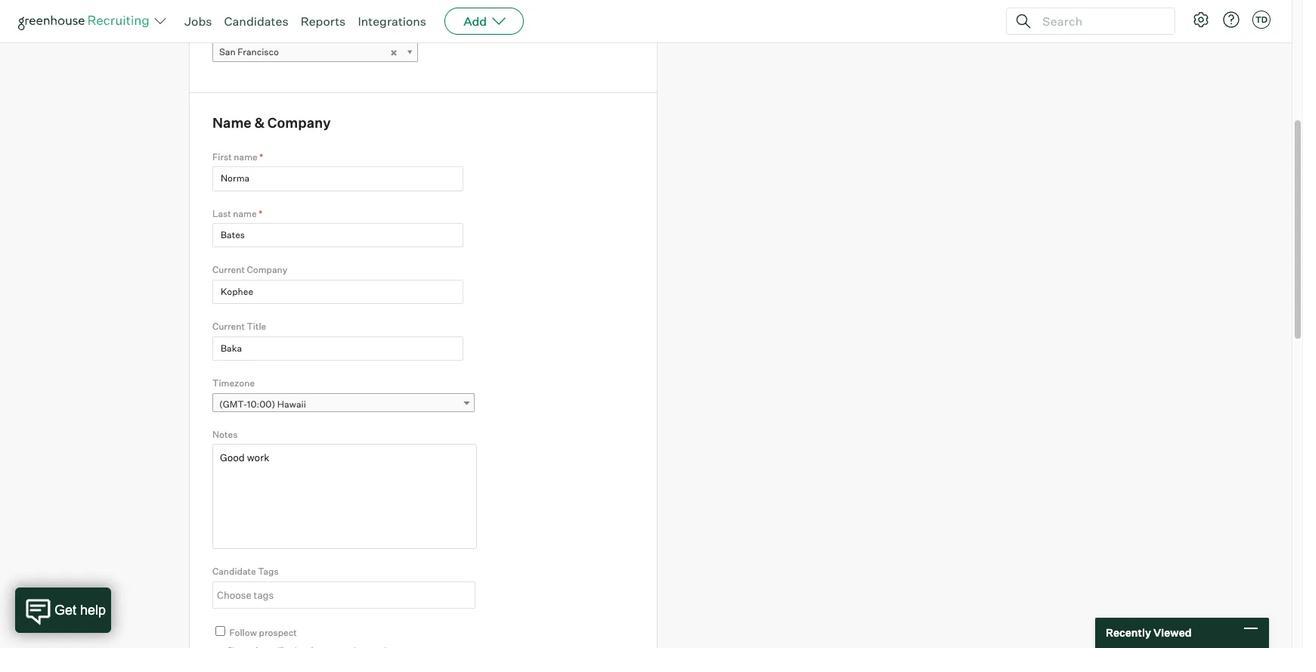 Task type: locate. For each thing, give the bounding box(es) containing it.
francisco
[[238, 46, 279, 58]]

*
[[260, 151, 263, 162], [259, 208, 263, 219]]

name
[[234, 151, 258, 162], [233, 208, 257, 219]]

candidates link
[[224, 14, 289, 29]]

jobs link
[[185, 14, 212, 29]]

candidate tags
[[212, 566, 279, 577]]

configure image
[[1193, 11, 1211, 29]]

san
[[219, 46, 236, 58]]

greenhouse recruiting image
[[18, 12, 154, 30]]

None text field
[[212, 223, 464, 248]]

work­
[[247, 452, 268, 464]]

timezone
[[212, 378, 255, 389]]

company
[[268, 114, 331, 131], [247, 264, 288, 276]]

candidate
[[212, 566, 256, 577]]

current title
[[212, 321, 266, 332]]

Notes text field
[[212, 444, 477, 549]]

last name *
[[212, 208, 263, 219]]

td button
[[1253, 11, 1271, 29]]

0 vertical spatial *
[[260, 151, 263, 162]]

Follow prospect checkbox
[[216, 626, 225, 636]]

name right first
[[234, 151, 258, 162]]

name & company
[[212, 114, 331, 131]]

* down '&'
[[260, 151, 263, 162]]

1 vertical spatial name
[[233, 208, 257, 219]]

current company
[[212, 264, 288, 276]]

0 vertical spatial current
[[212, 264, 245, 276]]

hawaii
[[277, 398, 306, 410]]

name
[[212, 114, 252, 131]]

integrations link
[[358, 14, 427, 29]]

2 current from the top
[[212, 321, 245, 332]]

recently viewed
[[1106, 626, 1192, 639]]

office
[[212, 25, 237, 37]]

current down last
[[212, 264, 245, 276]]

viewed
[[1154, 626, 1192, 639]]

0 vertical spatial name
[[234, 151, 258, 162]]

san francisco link
[[212, 41, 418, 63]]

candidates
[[224, 14, 289, 29]]

recently
[[1106, 626, 1152, 639]]

1 vertical spatial current
[[212, 321, 245, 332]]

1 vertical spatial *
[[259, 208, 263, 219]]

current
[[212, 264, 245, 276], [212, 321, 245, 332]]

* right last
[[259, 208, 263, 219]]

None text field
[[212, 167, 464, 191], [212, 280, 464, 304], [212, 336, 464, 361], [213, 583, 471, 607], [212, 167, 464, 191], [212, 280, 464, 304], [212, 336, 464, 361], [213, 583, 471, 607]]

name right last
[[233, 208, 257, 219]]

reports link
[[301, 14, 346, 29]]

1 current from the top
[[212, 264, 245, 276]]

company right '&'
[[268, 114, 331, 131]]

company up title
[[247, 264, 288, 276]]

current left title
[[212, 321, 245, 332]]

(gmt-10:00) hawaii link
[[212, 393, 475, 415]]



Task type: vqa. For each thing, say whether or not it's contained in the screenshot.
the San Francisco link
yes



Task type: describe. For each thing, give the bounding box(es) containing it.
10:00)
[[247, 398, 275, 410]]

(gmt-
[[219, 398, 247, 410]]

td button
[[1250, 8, 1274, 32]]

add
[[464, 14, 487, 29]]

jobs
[[185, 14, 212, 29]]

reports
[[301, 14, 346, 29]]

* for first name *
[[260, 151, 263, 162]]

good
[[220, 452, 244, 464]]

td
[[1256, 14, 1268, 25]]

0 vertical spatial company
[[268, 114, 331, 131]]

prospect
[[259, 627, 297, 638]]

&
[[254, 114, 265, 131]]

current for current title
[[212, 321, 245, 332]]

name for last
[[233, 208, 257, 219]]

integrations
[[358, 14, 427, 29]]

1 vertical spatial company
[[247, 264, 288, 276]]

follow prospect
[[230, 627, 297, 638]]

add button
[[445, 8, 524, 35]]

name for first
[[234, 151, 258, 162]]

good work­
[[220, 452, 268, 464]]

title
[[247, 321, 266, 332]]

first
[[212, 151, 232, 162]]

tags
[[258, 566, 279, 577]]

Search text field
[[1039, 10, 1162, 32]]

follow
[[230, 627, 257, 638]]

notes
[[212, 429, 238, 440]]

last
[[212, 208, 231, 219]]

current for current company
[[212, 264, 245, 276]]

* for last name *
[[259, 208, 263, 219]]

first name *
[[212, 151, 263, 162]]

(gmt-10:00) hawaii
[[219, 398, 306, 410]]

san francisco
[[219, 46, 279, 58]]



